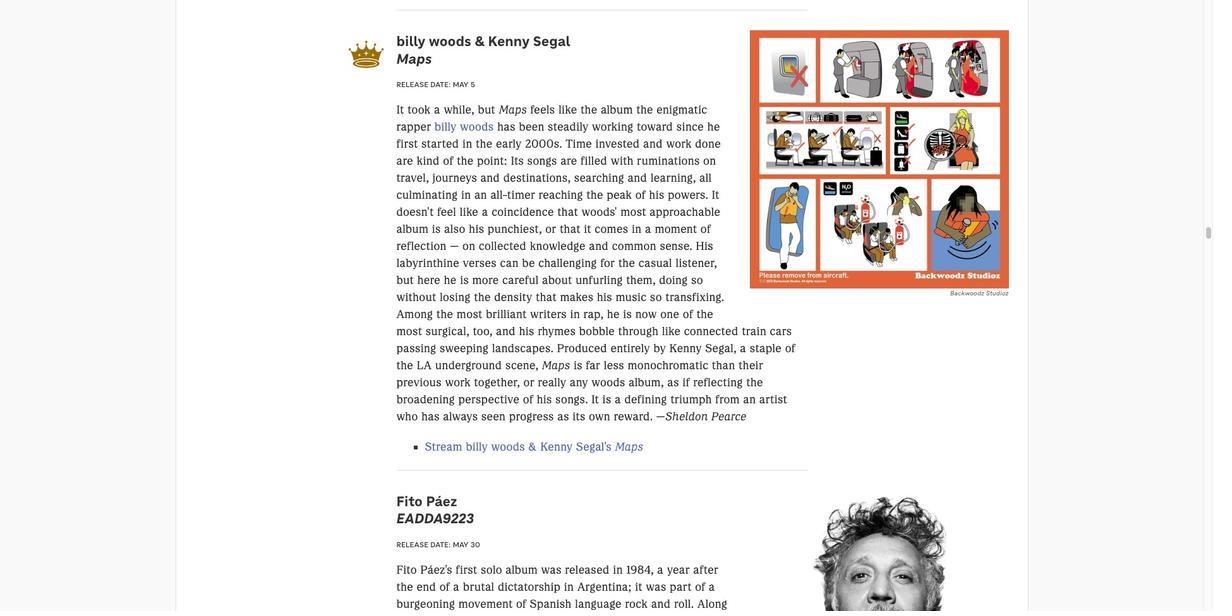 Task type: locate. For each thing, give the bounding box(es) containing it.
and down with
[[628, 171, 647, 185]]

so down listener,
[[691, 274, 703, 288]]

fito for fito páez eadda9223
[[396, 493, 423, 510]]

movement
[[458, 597, 513, 611]]

a inside is far less monochromatic than their previous work together, or really any woods album, as if reflecting the broadening perspective of his songs. it is a defining triumph from an artist who has always seen progress as its own reward. —
[[615, 393, 621, 407]]

0 vertical spatial date:
[[431, 80, 451, 89]]

as
[[667, 376, 679, 390], [557, 410, 569, 424]]

2 vertical spatial it
[[591, 393, 599, 407]]

as left its
[[557, 410, 569, 424]]

0 vertical spatial but
[[478, 103, 495, 117]]

a left year
[[657, 563, 664, 577]]

was up dictatorship
[[541, 563, 562, 577]]

1 horizontal spatial —
[[656, 410, 665, 424]]

segal's
[[576, 441, 612, 455]]

after
[[693, 563, 718, 577]]

0 horizontal spatial or
[[524, 376, 534, 390]]

0 vertical spatial billy
[[396, 32, 425, 50]]

0 vertical spatial release
[[396, 80, 428, 89]]

entirely
[[611, 342, 650, 356]]

casual
[[639, 257, 672, 271]]

the up connected on the right bottom of the page
[[697, 308, 713, 322]]

1 horizontal spatial or
[[545, 223, 556, 236]]

1 horizontal spatial was
[[646, 580, 666, 594]]

all-
[[491, 188, 507, 202]]

kenny left segal's
[[540, 441, 573, 455]]

0 vertical spatial may
[[453, 80, 469, 89]]

2 date: from the top
[[431, 540, 451, 549]]

1 vertical spatial as
[[557, 410, 569, 424]]

1 vertical spatial first
[[456, 563, 477, 577]]

maps up release date: may 5
[[396, 50, 432, 67]]

1 horizontal spatial like
[[558, 103, 577, 117]]

0 horizontal spatial but
[[396, 274, 414, 288]]

0 horizontal spatial he
[[444, 274, 457, 288]]

2 horizontal spatial like
[[662, 325, 681, 339]]

are
[[396, 154, 413, 168], [561, 154, 577, 168]]

monochromatic
[[628, 359, 709, 373]]

2 horizontal spatial most
[[621, 206, 646, 219]]

0 horizontal spatial an
[[474, 188, 487, 202]]

album up dictatorship
[[506, 563, 538, 577]]

1 release from the top
[[396, 80, 428, 89]]

a
[[434, 103, 440, 117], [482, 206, 488, 219], [645, 223, 651, 236], [740, 342, 746, 356], [615, 393, 621, 407], [657, 563, 664, 577], [453, 580, 460, 594], [709, 580, 715, 594]]

fito for fito páez's first solo album was released in 1984, a year after the end of a brutal dictatorship in argentina; it was part of a burgeoning movement of spanish language rock and roll. alo
[[396, 563, 417, 577]]

and up 'for'
[[589, 240, 609, 254]]

2 vertical spatial he
[[607, 308, 620, 322]]

a up punchiest,
[[482, 206, 488, 219]]

may left the 30
[[453, 540, 469, 549]]

may left 5
[[453, 80, 469, 89]]

1 horizontal spatial billy
[[435, 120, 457, 134]]

date: up while,
[[431, 80, 451, 89]]

kenny
[[488, 32, 530, 50], [669, 342, 702, 356], [540, 441, 573, 455]]

fito inside the fito páez eadda9223
[[396, 493, 423, 510]]

among
[[396, 308, 433, 322]]

destinations,
[[503, 171, 571, 185]]

fito up end
[[396, 563, 417, 577]]

release down eadda9223
[[396, 540, 428, 549]]

ruminations
[[637, 154, 700, 168]]

1 vertical spatial album
[[396, 223, 429, 236]]

date:
[[431, 80, 451, 89], [431, 540, 451, 549]]

1 vertical spatial it
[[635, 580, 643, 594]]

or down scene,
[[524, 376, 534, 390]]

of up the his
[[701, 223, 711, 236]]

he
[[707, 120, 720, 134], [444, 274, 457, 288], [607, 308, 620, 322]]

it down woods'
[[584, 223, 591, 236]]

album
[[601, 103, 633, 117], [396, 223, 429, 236], [506, 563, 538, 577]]

1 horizontal spatial has
[[497, 120, 515, 134]]

woods inside billy woods & kenny segal maps
[[429, 32, 471, 50]]

2 vertical spatial album
[[506, 563, 538, 577]]

work inside is far less monochromatic than their previous work together, or really any woods album, as if reflecting the broadening perspective of his songs. it is a defining triumph from an artist who has always seen progress as its own reward. —
[[445, 376, 471, 390]]

1 horizontal spatial an
[[743, 393, 756, 407]]

0 horizontal spatial kenny
[[488, 32, 530, 50]]

1 vertical spatial work
[[445, 376, 471, 390]]

kenny inside billy woods & kenny segal maps
[[488, 32, 530, 50]]

the up surgical,
[[436, 308, 453, 322]]

on down done
[[703, 154, 716, 168]]

on
[[703, 154, 716, 168], [462, 240, 475, 254]]

1 vertical spatial was
[[646, 580, 666, 594]]

and inside fito páez's first solo album was released in 1984, a year after the end of a brutal dictatorship in argentina; it was part of a burgeoning movement of spanish language rock and roll. alo
[[651, 597, 671, 611]]

1 vertical spatial that
[[560, 223, 581, 236]]

train
[[742, 325, 766, 339]]

0 vertical spatial that
[[557, 206, 578, 219]]

the inside fito páez's first solo album was released in 1984, a year after the end of a brutal dictatorship in argentina; it was part of a burgeoning movement of spanish language rock and roll. alo
[[396, 580, 413, 594]]

that up 'writers'
[[536, 291, 557, 305]]

1 vertical spatial release
[[396, 540, 428, 549]]

so up now
[[650, 291, 662, 305]]

like up also
[[460, 206, 478, 219]]

fito inside fito páez's first solo album was released in 1984, a year after the end of a brutal dictatorship in argentina; it was part of a burgeoning movement of spanish language rock and roll. alo
[[396, 563, 417, 577]]

release date: may 30
[[396, 540, 480, 549]]

like down one
[[662, 325, 681, 339]]

their
[[739, 359, 763, 373]]

sweeping
[[440, 342, 489, 356]]

billy
[[396, 32, 425, 50], [435, 120, 457, 134], [466, 441, 488, 455]]

his
[[696, 240, 713, 254]]

1 vertical spatial fito
[[396, 563, 417, 577]]

fito left páez
[[396, 493, 423, 510]]

own
[[589, 410, 610, 424]]

the left the la at the left bottom of the page
[[396, 359, 413, 373]]

billy woods & kenny segal, maps image
[[750, 30, 1009, 289]]

it inside is far less monochromatic than their previous work together, or really any woods album, as if reflecting the broadening perspective of his songs. it is a defining triumph from an artist who has always seen progress as its own reward. —
[[591, 393, 599, 407]]

0 vertical spatial —
[[450, 240, 459, 254]]

listener,
[[676, 257, 717, 271]]

1 may from the top
[[453, 80, 469, 89]]

album up working
[[601, 103, 633, 117]]

0 vertical spatial like
[[558, 103, 577, 117]]

in up common at the right top of page
[[632, 223, 642, 236]]

— down defining
[[656, 410, 665, 424]]

1 vertical spatial —
[[656, 410, 665, 424]]

release for release date: may 30
[[396, 540, 428, 549]]

his right also
[[469, 223, 484, 236]]

it
[[396, 103, 404, 117], [712, 188, 719, 202], [591, 393, 599, 407]]

has
[[497, 120, 515, 134], [421, 410, 440, 424]]

without
[[396, 291, 436, 305]]

1 horizontal spatial work
[[666, 137, 692, 151]]

1 vertical spatial or
[[524, 376, 534, 390]]

it up own
[[591, 393, 599, 407]]

2 horizontal spatial it
[[712, 188, 719, 202]]

0 horizontal spatial —
[[450, 240, 459, 254]]

0 horizontal spatial are
[[396, 154, 413, 168]]

0 vertical spatial fito
[[396, 493, 423, 510]]

work down underground
[[445, 376, 471, 390]]

punchiest,
[[488, 223, 542, 236]]

language
[[575, 597, 622, 611]]

he up done
[[707, 120, 720, 134]]

kenny inside has been steadily working toward since he first started in the early 2000s. time invested and work done are kind of the point: its songs are filled with ruminations on travel, journeys and destinations, searching and learning, all culminating in an all-timer reaching the peak of his powers. it doesn't feel like a coincidence that woods' most approachable album is also his punchiest, or that it comes in a moment of reflection — on collected knowledge and common sense. his labyrinthine verses can be challenging for the casual listener, but here he is more careful about unfurling them, doing so without losing the density that makes his music so transfixing. among the most brilliant writers in rap, he is now one of the most surgical, too, and his rhymes bobble through like connected train cars passing sweeping landscapes. produced entirely by kenny segal, a staple of the la underground scene,
[[669, 342, 702, 356]]

he right rap,
[[607, 308, 620, 322]]

1 vertical spatial he
[[444, 274, 457, 288]]

too,
[[473, 325, 493, 339]]

2000s.
[[525, 137, 562, 151]]

or up knowledge
[[545, 223, 556, 236]]

it left took
[[396, 103, 404, 117]]

1 vertical spatial &
[[528, 441, 537, 455]]

1 vertical spatial has
[[421, 410, 440, 424]]

1 horizontal spatial first
[[456, 563, 477, 577]]

woods down the less
[[592, 376, 625, 390]]

that up knowledge
[[560, 223, 581, 236]]

his down unfurling
[[597, 291, 612, 305]]

0 vertical spatial he
[[707, 120, 720, 134]]

date: up the páez's
[[431, 540, 451, 549]]

doesn't
[[396, 206, 434, 219]]

0 horizontal spatial album
[[396, 223, 429, 236]]

an inside is far less monochromatic than their previous work together, or really any woods album, as if reflecting the broadening perspective of his songs. it is a defining triumph from an artist who has always seen progress as its own reward. —
[[743, 393, 756, 407]]

2 horizontal spatial kenny
[[669, 342, 702, 356]]

on up the verses
[[462, 240, 475, 254]]

0 vertical spatial it
[[584, 223, 591, 236]]

1 horizontal spatial most
[[457, 308, 482, 322]]

0 horizontal spatial work
[[445, 376, 471, 390]]

has up early
[[497, 120, 515, 134]]

by
[[653, 342, 666, 356]]

billy inside billy woods & kenny segal maps
[[396, 32, 425, 50]]

billy right stream
[[466, 441, 488, 455]]

rapper
[[396, 120, 431, 134]]

stream billy woods & kenny segal's maps
[[425, 441, 643, 455]]

bobble
[[579, 325, 615, 339]]

1 horizontal spatial it
[[635, 580, 643, 594]]

his down the really
[[537, 393, 552, 407]]

always
[[443, 410, 478, 424]]

for
[[600, 257, 615, 271]]

0 vertical spatial album
[[601, 103, 633, 117]]

it inside fito páez's first solo album was released in 1984, a year after the end of a brutal dictatorship in argentina; it was part of a burgeoning movement of spanish language rock and roll. alo
[[635, 580, 643, 594]]

his up landscapes. at the left of the page
[[519, 325, 534, 339]]

release date: may 5
[[396, 80, 475, 89]]

2 release from the top
[[396, 540, 428, 549]]

1 vertical spatial billy
[[435, 120, 457, 134]]

0 vertical spatial work
[[666, 137, 692, 151]]

1 vertical spatial may
[[453, 540, 469, 549]]

release for release date: may 5
[[396, 80, 428, 89]]

first up brutal
[[456, 563, 477, 577]]

all
[[699, 171, 712, 185]]

has down broadening
[[421, 410, 440, 424]]

but up without
[[396, 274, 414, 288]]

0 horizontal spatial has
[[421, 410, 440, 424]]

— inside has been steadily working toward since he first started in the early 2000s. time invested and work done are kind of the point: its songs are filled with ruminations on travel, journeys and destinations, searching and learning, all culminating in an all-timer reaching the peak of his powers. it doesn't feel like a coincidence that woods' most approachable album is also his punchiest, or that it comes in a moment of reflection — on collected knowledge and common sense. his labyrinthine verses can be challenging for the casual listener, but here he is more careful about unfurling them, doing so without losing the density that makes his music so transfixing. among the most brilliant writers in rap, he is now one of the most surgical, too, and his rhymes bobble through like connected train cars passing sweeping landscapes. produced entirely by kenny segal, a staple of the la underground scene,
[[450, 240, 459, 254]]

backwoodz studioz
[[950, 289, 1009, 298]]

common
[[612, 240, 656, 254]]

billy woods
[[435, 120, 494, 134]]

together,
[[474, 376, 520, 390]]

0 vertical spatial most
[[621, 206, 646, 219]]

if
[[683, 376, 690, 390]]

moment
[[655, 223, 697, 236]]

it right powers. on the right top of page
[[712, 188, 719, 202]]

1 horizontal spatial &
[[528, 441, 537, 455]]

0 vertical spatial an
[[474, 188, 487, 202]]

album inside has been steadily working toward since he first started in the early 2000s. time invested and work done are kind of the point: its songs are filled with ruminations on travel, journeys and destinations, searching and learning, all culminating in an all-timer reaching the peak of his powers. it doesn't feel like a coincidence that woods' most approachable album is also his punchiest, or that it comes in a moment of reflection — on collected knowledge and common sense. his labyrinthine verses can be challenging for the casual listener, but here he is more careful about unfurling them, doing so without losing the density that makes his music so transfixing. among the most brilliant writers in rap, he is now one of the most surgical, too, and his rhymes bobble through like connected train cars passing sweeping landscapes. produced entirely by kenny segal, a staple of the la underground scene,
[[396, 223, 429, 236]]

kenny left segal
[[488, 32, 530, 50]]

0 vertical spatial kenny
[[488, 32, 530, 50]]

most up too, on the left of page
[[457, 308, 482, 322]]

sense.
[[660, 240, 692, 254]]

and left 'roll.'
[[651, 597, 671, 611]]

30
[[471, 540, 480, 549]]

album down "doesn't"
[[396, 223, 429, 236]]

0 horizontal spatial was
[[541, 563, 562, 577]]

seen
[[481, 410, 506, 424]]

sheldon
[[665, 410, 708, 424]]

& up 5
[[475, 32, 485, 50]]

of inside is far less monochromatic than their previous work together, or really any woods album, as if reflecting the broadening perspective of his songs. it is a defining triumph from an artist who has always seen progress as its own reward. —
[[523, 393, 533, 407]]

1 horizontal spatial so
[[691, 274, 703, 288]]

an left all-
[[474, 188, 487, 202]]

it down 1984,
[[635, 580, 643, 594]]

billy up started
[[435, 120, 457, 134]]

image credit element
[[750, 289, 1009, 298]]

as left the if
[[667, 376, 679, 390]]

first
[[396, 137, 418, 151], [456, 563, 477, 577]]

perspective
[[458, 393, 520, 407]]

2 may from the top
[[453, 540, 469, 549]]

0 horizontal spatial &
[[475, 32, 485, 50]]

2 vertical spatial kenny
[[540, 441, 573, 455]]

0 horizontal spatial it
[[396, 103, 404, 117]]

it took a while, but maps
[[396, 103, 527, 117]]

1 horizontal spatial it
[[591, 393, 599, 407]]

the inside is far less monochromatic than their previous work together, or really any woods album, as if reflecting the broadening perspective of his songs. it is a defining triumph from an artist who has always seen progress as its own reward. —
[[746, 376, 763, 390]]

0 horizontal spatial billy
[[396, 32, 425, 50]]

2 vertical spatial most
[[396, 325, 422, 339]]

and down brilliant
[[496, 325, 516, 339]]

surgical,
[[426, 325, 469, 339]]

connected
[[684, 325, 738, 339]]

first down "rapper"
[[396, 137, 418, 151]]

fito páez, eadda9223 image
[[750, 490, 1009, 612]]

album inside fito páez's first solo album was released in 1984, a year after the end of a brutal dictatorship in argentina; it was part of a burgeoning movement of spanish language rock and roll. alo
[[506, 563, 538, 577]]

0 vertical spatial on
[[703, 154, 716, 168]]

1 fito from the top
[[396, 493, 423, 510]]

& down progress
[[528, 441, 537, 455]]

work up ruminations
[[666, 137, 692, 151]]

in
[[463, 137, 472, 151], [461, 188, 471, 202], [632, 223, 642, 236], [570, 308, 580, 322], [613, 563, 623, 577], [564, 580, 574, 594]]

are up travel,
[[396, 154, 413, 168]]

0 horizontal spatial first
[[396, 137, 418, 151]]

0 vertical spatial as
[[667, 376, 679, 390]]

woods up release date: may 5
[[429, 32, 471, 50]]

losing
[[440, 291, 471, 305]]

— down also
[[450, 240, 459, 254]]

1 vertical spatial like
[[460, 206, 478, 219]]

with
[[611, 154, 634, 168]]

1 horizontal spatial as
[[667, 376, 679, 390]]

woods
[[429, 32, 471, 50], [460, 120, 494, 134], [592, 376, 625, 390], [491, 441, 525, 455]]

woods'
[[582, 206, 617, 219]]

2 horizontal spatial album
[[601, 103, 633, 117]]

0 horizontal spatial so
[[650, 291, 662, 305]]

an
[[474, 188, 487, 202], [743, 393, 756, 407]]

invested
[[596, 137, 640, 151]]

one
[[660, 308, 679, 322]]

of up journeys
[[443, 154, 453, 168]]

páez's
[[420, 563, 452, 577]]

release up took
[[396, 80, 428, 89]]

1 vertical spatial it
[[712, 188, 719, 202]]

in up 'argentina;'
[[613, 563, 623, 577]]

a up reward.
[[615, 393, 621, 407]]

1 date: from the top
[[431, 80, 451, 89]]

maps down reward.
[[615, 441, 643, 455]]

0 vertical spatial so
[[691, 274, 703, 288]]

1 vertical spatial so
[[650, 291, 662, 305]]

but inside has been steadily working toward since he first started in the early 2000s. time invested and work done are kind of the point: its songs are filled with ruminations on travel, journeys and destinations, searching and learning, all culminating in an all-timer reaching the peak of his powers. it doesn't feel like a coincidence that woods' most approachable album is also his punchiest, or that it comes in a moment of reflection — on collected knowledge and common sense. his labyrinthine verses can be challenging for the casual listener, but here he is more careful about unfurling them, doing so without losing the density that makes his music so transfixing. among the most brilliant writers in rap, he is now one of the most surgical, too, and his rhymes bobble through like connected train cars passing sweeping landscapes. produced entirely by kenny segal, a staple of the la underground scene,
[[396, 274, 414, 288]]

reflecting
[[693, 376, 743, 390]]

fito
[[396, 493, 423, 510], [396, 563, 417, 577]]

&
[[475, 32, 485, 50], [528, 441, 537, 455]]

1 vertical spatial but
[[396, 274, 414, 288]]

rhymes
[[538, 325, 576, 339]]

staple
[[750, 342, 782, 356]]

1 vertical spatial an
[[743, 393, 756, 407]]

transfixing.
[[665, 291, 724, 305]]

music
[[616, 291, 647, 305]]

1 horizontal spatial are
[[561, 154, 577, 168]]

of down dictatorship
[[516, 597, 526, 611]]

0 horizontal spatial it
[[584, 223, 591, 236]]

that
[[557, 206, 578, 219], [560, 223, 581, 236], [536, 291, 557, 305]]

2 vertical spatial billy
[[466, 441, 488, 455]]

0 horizontal spatial as
[[557, 410, 569, 424]]

about
[[542, 274, 572, 288]]

was down 1984,
[[646, 580, 666, 594]]

0 vertical spatial &
[[475, 32, 485, 50]]

0 horizontal spatial on
[[462, 240, 475, 254]]

2 vertical spatial like
[[662, 325, 681, 339]]

maps up been
[[499, 103, 527, 117]]

most
[[621, 206, 646, 219], [457, 308, 482, 322], [396, 325, 422, 339]]

2 fito from the top
[[396, 563, 417, 577]]

0 vertical spatial has
[[497, 120, 515, 134]]

is up own
[[603, 393, 611, 407]]

1 are from the left
[[396, 154, 413, 168]]

the down their
[[746, 376, 763, 390]]

point:
[[477, 154, 507, 168]]

may for 5
[[453, 80, 469, 89]]

album inside the feels like the album the enigmatic rapper
[[601, 103, 633, 117]]

but right while,
[[478, 103, 495, 117]]

2 are from the left
[[561, 154, 577, 168]]

has inside is far less monochromatic than their previous work together, or really any woods album, as if reflecting the broadening perspective of his songs. it is a defining triumph from an artist who has always seen progress as its own reward. —
[[421, 410, 440, 424]]

backwoodz
[[950, 289, 984, 298]]

1 vertical spatial date:
[[431, 540, 451, 549]]

work inside has been steadily working toward since he first started in the early 2000s. time invested and work done are kind of the point: its songs are filled with ruminations on travel, journeys and destinations, searching and learning, all culminating in an all-timer reaching the peak of his powers. it doesn't feel like a coincidence that woods' most approachable album is also his punchiest, or that it comes in a moment of reflection — on collected knowledge and common sense. his labyrinthine verses can be challenging for the casual listener, but here he is more careful about unfurling them, doing so without losing the density that makes his music so transfixing. among the most brilliant writers in rap, he is now one of the most surgical, too, and his rhymes bobble through like connected train cars passing sweeping landscapes. produced entirely by kenny segal, a staple of the la underground scene,
[[666, 137, 692, 151]]



Task type: describe. For each thing, give the bounding box(es) containing it.
travel,
[[396, 171, 429, 185]]

be
[[522, 257, 535, 271]]

eadda9223
[[396, 510, 474, 528]]

0 horizontal spatial like
[[460, 206, 478, 219]]

scene,
[[506, 359, 539, 373]]

its
[[511, 154, 524, 168]]

a right took
[[434, 103, 440, 117]]

is left "far"
[[574, 359, 582, 373]]

done
[[695, 137, 721, 151]]

may for 30
[[453, 540, 469, 549]]

2 horizontal spatial billy
[[466, 441, 488, 455]]

songs.
[[555, 393, 588, 407]]

the up point:
[[476, 137, 493, 151]]

billy woods link
[[435, 120, 494, 134]]

first inside has been steadily working toward since he first started in the early 2000s. time invested and work done are kind of the point: its songs are filled with ruminations on travel, journeys and destinations, searching and learning, all culminating in an all-timer reaching the peak of his powers. it doesn't feel like a coincidence that woods' most approachable album is also his punchiest, or that it comes in a moment of reflection — on collected knowledge and common sense. his labyrinthine verses can be challenging for the casual listener, but here he is more careful about unfurling them, doing so without losing the density that makes his music so transfixing. among the most brilliant writers in rap, he is now one of the most surgical, too, and his rhymes bobble through like connected train cars passing sweeping landscapes. produced entirely by kenny segal, a staple of the la underground scene,
[[396, 137, 418, 151]]

stream
[[425, 441, 462, 455]]

the up journeys
[[457, 154, 474, 168]]

maps inside billy woods & kenny segal maps
[[396, 50, 432, 67]]

the up steadily
[[581, 103, 597, 117]]

in down "billy woods" link on the top left of page
[[463, 137, 472, 151]]

segal
[[533, 32, 570, 50]]

pearce
[[711, 410, 746, 424]]

verses
[[463, 257, 497, 271]]

brutal
[[463, 580, 494, 594]]

— inside is far less monochromatic than their previous work together, or really any woods album, as if reflecting the broadening perspective of his songs. it is a defining triumph from an artist who has always seen progress as its own reward. —
[[656, 410, 665, 424]]

or inside has been steadily working toward since he first started in the early 2000s. time invested and work done are kind of the point: its songs are filled with ruminations on travel, journeys and destinations, searching and learning, all culminating in an all-timer reaching the peak of his powers. it doesn't feel like a coincidence that woods' most approachable album is also his punchiest, or that it comes in a moment of reflection — on collected knowledge and common sense. his labyrinthine verses can be challenging for the casual listener, but here he is more careful about unfurling them, doing so without losing the density that makes his music so transfixing. among the most brilliant writers in rap, he is now one of the most surgical, too, and his rhymes bobble through like connected train cars passing sweeping landscapes. produced entirely by kenny segal, a staple of the la underground scene,
[[545, 223, 556, 236]]

far
[[586, 359, 600, 373]]

part
[[670, 580, 692, 594]]

in down makes
[[570, 308, 580, 322]]

has inside has been steadily working toward since he first started in the early 2000s. time invested and work done are kind of the point: its songs are filled with ruminations on travel, journeys and destinations, searching and learning, all culminating in an all-timer reaching the peak of his powers. it doesn't feel like a coincidence that woods' most approachable album is also his punchiest, or that it comes in a moment of reflection — on collected knowledge and common sense. his labyrinthine verses can be challenging for the casual listener, but here he is more careful about unfurling them, doing so without losing the density that makes his music so transfixing. among the most brilliant writers in rap, he is now one of the most surgical, too, and his rhymes bobble through like connected train cars passing sweeping landscapes. produced entirely by kenny segal, a staple of the la underground scene,
[[497, 120, 515, 134]]

album,
[[629, 376, 664, 390]]

woods inside is far less monochromatic than their previous work together, or really any woods album, as if reflecting the broadening perspective of his songs. it is a defining triumph from an artist who has always seen progress as its own reward. —
[[592, 376, 625, 390]]

produced
[[557, 342, 607, 356]]

searching
[[574, 171, 624, 185]]

burgeoning
[[396, 597, 455, 611]]

1 horizontal spatial kenny
[[540, 441, 573, 455]]

solo
[[481, 563, 502, 577]]

enigmatic
[[657, 103, 707, 117]]

his down learning, on the right
[[649, 188, 664, 202]]

who
[[396, 410, 418, 424]]

& inside billy woods & kenny segal maps
[[475, 32, 485, 50]]

date: for 5
[[431, 80, 451, 89]]

of right end
[[440, 580, 450, 594]]

in up spanish
[[564, 580, 574, 594]]

timer
[[507, 188, 535, 202]]

like inside the feels like the album the enigmatic rapper
[[558, 103, 577, 117]]

the down common at the right top of page
[[618, 257, 635, 271]]

the down searching
[[587, 188, 603, 202]]

unfurling
[[576, 274, 623, 288]]

of down "after"
[[695, 580, 705, 594]]

comes
[[595, 223, 628, 236]]

maps up the really
[[542, 359, 570, 373]]

reaching
[[539, 188, 583, 202]]

or inside is far less monochromatic than their previous work together, or really any woods album, as if reflecting the broadening perspective of his songs. it is a defining triumph from an artist who has always seen progress as its own reward. —
[[524, 376, 534, 390]]

is up losing
[[460, 274, 469, 288]]

rap,
[[583, 308, 604, 322]]

1 vertical spatial most
[[457, 308, 482, 322]]

writers
[[530, 308, 567, 322]]

is down music
[[623, 308, 632, 322]]

early
[[496, 137, 522, 151]]

páez
[[426, 493, 457, 510]]

coincidence
[[492, 206, 554, 219]]

its
[[573, 410, 585, 424]]

2 horizontal spatial he
[[707, 120, 720, 134]]

of right peak
[[635, 188, 646, 202]]

1984,
[[626, 563, 654, 577]]

of right one
[[683, 308, 693, 322]]

and down the 'toward'
[[643, 137, 663, 151]]

the up the 'toward'
[[636, 103, 653, 117]]

now
[[635, 308, 657, 322]]

0 vertical spatial was
[[541, 563, 562, 577]]

any
[[570, 376, 588, 390]]

spanish
[[530, 597, 572, 611]]

really
[[538, 376, 566, 390]]

date: for 30
[[431, 540, 451, 549]]

his inside is far less monochromatic than their previous work together, or really any woods album, as if reflecting the broadening perspective of his songs. it is a defining triumph from an artist who has always seen progress as its own reward. —
[[537, 393, 552, 407]]

toward
[[637, 120, 673, 134]]

less
[[604, 359, 624, 373]]

brilliant
[[486, 308, 527, 322]]

a up common at the right top of page
[[645, 223, 651, 236]]

took
[[408, 103, 431, 117]]

than
[[712, 359, 735, 373]]

feels like the album the enigmatic rapper
[[396, 103, 707, 134]]

1 horizontal spatial he
[[607, 308, 620, 322]]

a down "after"
[[709, 580, 715, 594]]

time
[[566, 137, 592, 151]]

while,
[[444, 103, 474, 117]]

cars
[[770, 325, 792, 339]]

billy for billy woods & kenny segal maps
[[396, 32, 425, 50]]

defining
[[625, 393, 667, 407]]

a up their
[[740, 342, 746, 356]]

and down point:
[[480, 171, 500, 185]]

a left brutal
[[453, 580, 460, 594]]

feel
[[437, 206, 456, 219]]

artist
[[759, 393, 787, 407]]

the down more
[[474, 291, 491, 305]]

1 horizontal spatial but
[[478, 103, 495, 117]]

la
[[417, 359, 432, 373]]

more
[[472, 274, 499, 288]]

from
[[715, 393, 740, 407]]

1 vertical spatial on
[[462, 240, 475, 254]]

started
[[421, 137, 459, 151]]

roll.
[[674, 597, 694, 611]]

is left also
[[432, 223, 441, 236]]

powers.
[[668, 188, 708, 202]]

broadening
[[396, 393, 455, 407]]

first inside fito páez's first solo album was released in 1984, a year after the end of a brutal dictatorship in argentina; it was part of a burgeoning movement of spanish language rock and roll. alo
[[456, 563, 477, 577]]

billy woods & kenny segal maps
[[396, 32, 570, 67]]

it inside has been steadily working toward since he first started in the early 2000s. time invested and work done are kind of the point: its songs are filled with ruminations on travel, journeys and destinations, searching and learning, all culminating in an all-timer reaching the peak of his powers. it doesn't feel like a coincidence that woods' most approachable album is also his punchiest, or that it comes in a moment of reflection — on collected knowledge and common sense. his labyrinthine verses can be challenging for the casual listener, but here he is more careful about unfurling them, doing so without losing the density that makes his music so transfixing. among the most brilliant writers in rap, he is now one of the most surgical, too, and his rhymes bobble through like connected train cars passing sweeping landscapes. produced entirely by kenny segal, a staple of the la underground scene,
[[584, 223, 591, 236]]

steadily
[[548, 120, 589, 134]]

an inside has been steadily working toward since he first started in the early 2000s. time invested and work done are kind of the point: its songs are filled with ruminations on travel, journeys and destinations, searching and learning, all culminating in an all-timer reaching the peak of his powers. it doesn't feel like a coincidence that woods' most approachable album is also his punchiest, or that it comes in a moment of reflection — on collected knowledge and common sense. his labyrinthine verses can be challenging for the casual listener, but here he is more careful about unfurling them, doing so without losing the density that makes his music so transfixing. among the most brilliant writers in rap, he is now one of the most surgical, too, and his rhymes bobble through like connected train cars passing sweeping landscapes. produced entirely by kenny segal, a staple of the la underground scene,
[[474, 188, 487, 202]]

it inside has been steadily working toward since he first started in the early 2000s. time invested and work done are kind of the point: its songs are filled with ruminations on travel, journeys and destinations, searching and learning, all culminating in an all-timer reaching the peak of his powers. it doesn't feel like a coincidence that woods' most approachable album is also his punchiest, or that it comes in a moment of reflection — on collected knowledge and common sense. his labyrinthine verses can be challenging for the casual listener, but here he is more careful about unfurling them, doing so without losing the density that makes his music so transfixing. among the most brilliant writers in rap, he is now one of the most surgical, too, and his rhymes bobble through like connected train cars passing sweeping landscapes. produced entirely by kenny segal, a staple of the la underground scene,
[[712, 188, 719, 202]]

argentina;
[[577, 580, 632, 594]]

previous
[[396, 376, 442, 390]]

careful
[[502, 274, 539, 288]]

learning,
[[651, 171, 696, 185]]

feels
[[530, 103, 555, 117]]

journeys
[[432, 171, 477, 185]]

0 vertical spatial it
[[396, 103, 404, 117]]

is far less monochromatic than their previous work together, or really any woods album, as if reflecting the broadening perspective of his songs. it is a defining triumph from an artist who has always seen progress as its own reward. —
[[396, 359, 787, 424]]

progress
[[509, 410, 554, 424]]

of down the cars
[[785, 342, 795, 356]]

passing
[[396, 342, 436, 356]]

can
[[500, 257, 519, 271]]

billy for billy woods
[[435, 120, 457, 134]]

through
[[618, 325, 659, 339]]

in down journeys
[[461, 188, 471, 202]]

woods down it took a while, but maps
[[460, 120, 494, 134]]

2 vertical spatial that
[[536, 291, 557, 305]]

0 horizontal spatial most
[[396, 325, 422, 339]]

underground
[[435, 359, 502, 373]]

woods down seen
[[491, 441, 525, 455]]

year
[[667, 563, 690, 577]]

5
[[471, 80, 475, 89]]

fito páez eadda9223
[[396, 493, 474, 528]]



Task type: vqa. For each thing, say whether or not it's contained in the screenshot.
KQED IMAGE
no



